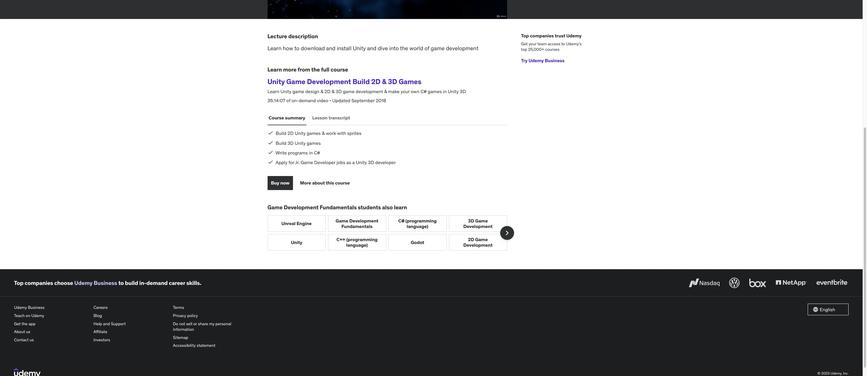 Task type: vqa. For each thing, say whether or not it's contained in the screenshot.
and within the Careers Blog Help and Support Affiliate Investors
yes



Task type: locate. For each thing, give the bounding box(es) containing it.
courses
[[546, 47, 560, 52]]

and right help
[[103, 321, 110, 327]]

help
[[94, 321, 102, 327]]

top for top companies choose udemy business to build in-demand career skills.
[[14, 280, 23, 287]]

investors
[[94, 338, 110, 343]]

c# down learn on the bottom left of the page
[[399, 218, 405, 224]]

2 vertical spatial c#
[[399, 218, 405, 224]]

(programming down game development fundamentals link
[[347, 237, 378, 243]]

3 learn from the top
[[268, 89, 280, 95]]

demand down design
[[299, 98, 316, 103]]

0 horizontal spatial in
[[309, 150, 313, 156]]

business
[[545, 58, 565, 63], [94, 280, 117, 287], [28, 305, 45, 311]]

1 horizontal spatial business
[[94, 280, 117, 287]]

0 vertical spatial build
[[353, 77, 370, 86]]

build up september
[[353, 77, 370, 86]]

learn left more
[[268, 66, 282, 73]]

course right this
[[335, 180, 350, 186]]

0 horizontal spatial your
[[401, 89, 410, 95]]

0 vertical spatial udemy business link
[[74, 280, 117, 287]]

1 horizontal spatial companies
[[530, 33, 554, 39]]

build
[[353, 77, 370, 86], [276, 130, 287, 136], [276, 140, 287, 146]]

get down teach
[[14, 321, 21, 327]]

in-
[[139, 280, 146, 287]]

game down more
[[287, 77, 306, 86]]

game development fundamentals
[[336, 218, 379, 229]]

companies up team
[[530, 33, 554, 39]]

companies inside top companies trust udemy get your team access to udemy's top 25,000+ courses
[[530, 33, 554, 39]]

build for build 3d unity games
[[276, 140, 287, 146]]

inc.
[[844, 371, 849, 376]]

0 vertical spatial fundamentals
[[320, 204, 357, 211]]

0 horizontal spatial language)
[[346, 242, 368, 248]]

companies left choose
[[25, 280, 53, 287]]

game up 2d game development
[[475, 218, 488, 224]]

c# inside c# (programming language)
[[399, 218, 405, 224]]

and
[[326, 45, 336, 52], [367, 45, 377, 52], [103, 321, 110, 327]]

language) right c++
[[346, 242, 368, 248]]

nasdaq image
[[688, 277, 722, 290]]

game up on-
[[293, 89, 304, 95]]

1 vertical spatial small image
[[268, 140, 274, 146]]

1 horizontal spatial (programming
[[406, 218, 437, 224]]

3d
[[388, 77, 397, 86], [336, 89, 342, 95], [460, 89, 466, 95], [288, 140, 294, 146], [368, 160, 374, 166], [468, 218, 475, 224]]

companies
[[530, 33, 554, 39], [25, 280, 53, 287]]

c# up developer
[[314, 150, 320, 156]]

course
[[269, 115, 284, 121]]

the inside "udemy business teach on udemy get the app about us contact us"
[[22, 321, 28, 327]]

(programming up godot at left
[[406, 218, 437, 224]]

in inside course summary tab panel
[[309, 150, 313, 156]]

1 horizontal spatial 0:00
[[333, 10, 342, 15]]

1 horizontal spatial the
[[312, 66, 320, 73]]

2 horizontal spatial the
[[400, 45, 409, 52]]

game inside game development fundamentals
[[336, 218, 349, 224]]

2 vertical spatial build
[[276, 140, 287, 146]]

2 horizontal spatial c#
[[421, 89, 427, 95]]

1 horizontal spatial your
[[529, 41, 537, 46]]

games
[[399, 77, 422, 86]]

0 vertical spatial development
[[446, 45, 479, 52]]

2 vertical spatial business
[[28, 305, 45, 311]]

small image left write
[[268, 150, 274, 156]]

game down game development fundamentals students also learn on the left of the page
[[336, 218, 349, 224]]

dive
[[378, 45, 388, 52]]

c++ (programming language)
[[337, 237, 378, 248]]

unity
[[353, 45, 366, 52], [268, 77, 285, 86], [281, 89, 292, 95], [448, 89, 459, 95], [295, 130, 306, 136], [295, 140, 306, 146], [356, 160, 367, 166], [291, 240, 302, 245]]

business up 'on'
[[28, 305, 45, 311]]

small image inside english "button"
[[813, 307, 819, 313]]

2d up build 3d unity games
[[288, 130, 294, 136]]

0 horizontal spatial 0:00
[[321, 10, 329, 15]]

language) inside c++ (programming language)
[[346, 242, 368, 248]]

us
[[26, 330, 30, 335], [30, 338, 34, 343]]

1 vertical spatial development
[[356, 89, 383, 95]]

0 horizontal spatial (programming
[[347, 237, 378, 243]]

language) inside c# (programming language)
[[407, 224, 429, 229]]

development up 2d game development
[[464, 224, 493, 229]]

development for 2d
[[464, 242, 493, 248]]

1 horizontal spatial and
[[326, 45, 336, 52]]

1 vertical spatial build
[[276, 130, 287, 136]]

lecture description
[[268, 33, 318, 40]]

2d down 3d game development link
[[468, 237, 475, 243]]

0 vertical spatial small image
[[268, 130, 274, 136]]

games down build 2d unity games & work with sprites
[[307, 140, 321, 146]]

top
[[521, 33, 529, 39], [14, 280, 23, 287]]

0 vertical spatial learn
[[268, 45, 282, 52]]

business down courses
[[545, 58, 565, 63]]

0 horizontal spatial top
[[14, 280, 23, 287]]

0:00 left /
[[321, 10, 329, 15]]

game inside 3d game development
[[475, 218, 488, 224]]

2 0:00 from the left
[[333, 10, 342, 15]]

1 vertical spatial of
[[287, 98, 291, 103]]

learn inside unity game development build 2d & 3d games learn unity game design & 2d & 3d game development & make your own c# games in unity 3d
[[268, 89, 280, 95]]

small image for build 3d unity games
[[268, 140, 274, 146]]

apply
[[276, 160, 288, 166]]

1 horizontal spatial game
[[343, 89, 355, 95]]

unity link
[[268, 234, 326, 251]]

to down "trust" on the top of the page
[[562, 41, 565, 46]]

0 horizontal spatial business
[[28, 305, 45, 311]]

learn down "lecture"
[[268, 45, 282, 52]]

0 horizontal spatial c#
[[314, 150, 320, 156]]

0 vertical spatial language)
[[407, 224, 429, 229]]

2 vertical spatial learn
[[268, 89, 280, 95]]

1 vertical spatial in
[[309, 150, 313, 156]]

and inside careers blog help and support affiliate investors
[[103, 321, 110, 327]]

affiliate link
[[94, 328, 168, 336]]

2d game development link
[[449, 234, 507, 251]]

progress bar slider
[[271, 0, 504, 7]]

game up unreal
[[268, 204, 283, 211]]

0 vertical spatial us
[[26, 330, 30, 335]]

2 small image from the top
[[268, 140, 274, 146]]

next image
[[503, 229, 512, 238]]

1 vertical spatial course
[[335, 180, 350, 186]]

1 learn from the top
[[268, 45, 282, 52]]

udemy business link up careers
[[74, 280, 117, 287]]

udemy right 'on'
[[31, 313, 44, 319]]

fundamentals
[[320, 204, 357, 211], [342, 224, 373, 229]]

2 horizontal spatial and
[[367, 45, 377, 52]]

0 horizontal spatial development
[[356, 89, 383, 95]]

0 vertical spatial companies
[[530, 33, 554, 39]]

learn up '35:14:07'
[[268, 89, 280, 95]]

business up careers
[[94, 280, 117, 287]]

development down full
[[307, 77, 351, 86]]

1 vertical spatial companies
[[25, 280, 53, 287]]

1 horizontal spatial in
[[443, 89, 447, 95]]

0 vertical spatial games
[[428, 89, 442, 95]]

2d inside course summary tab panel
[[288, 130, 294, 136]]

own
[[411, 89, 420, 95]]

english button
[[808, 304, 849, 316]]

2 vertical spatial small image
[[813, 307, 819, 313]]

fundamentals up game development fundamentals
[[320, 204, 357, 211]]

game down 3d game development link
[[475, 237, 488, 243]]

c# right "own"
[[421, 89, 427, 95]]

carousel element
[[268, 216, 514, 251]]

investors link
[[94, 336, 168, 344]]

&
[[382, 77, 387, 86], [321, 89, 324, 95], [332, 89, 335, 95], [384, 89, 387, 95], [322, 130, 325, 136]]

choose
[[54, 280, 73, 287]]

1 vertical spatial language)
[[346, 242, 368, 248]]

buy
[[271, 180, 280, 186]]

teach on udemy link
[[14, 312, 89, 320]]

or
[[193, 321, 197, 327]]

(programming inside c++ (programming language)
[[347, 237, 378, 243]]

lecture
[[268, 33, 287, 40]]

build up write
[[276, 140, 287, 146]]

1 vertical spatial top
[[14, 280, 23, 287]]

1 vertical spatial your
[[401, 89, 410, 95]]

of left on-
[[287, 98, 291, 103]]

0 vertical spatial in
[[443, 89, 447, 95]]

small image left apply
[[268, 159, 274, 165]]

1 horizontal spatial demand
[[299, 98, 316, 103]]

1 vertical spatial fundamentals
[[342, 224, 373, 229]]

0 vertical spatial c#
[[421, 89, 427, 95]]

us right about
[[26, 330, 30, 335]]

full
[[321, 66, 330, 73]]

september
[[352, 98, 375, 103]]

2 vertical spatial the
[[22, 321, 28, 327]]

(programming inside c# (programming language)
[[406, 218, 437, 224]]

language) up godot at left
[[407, 224, 429, 229]]

1 horizontal spatial c#
[[399, 218, 405, 224]]

1 vertical spatial the
[[312, 66, 320, 73]]

0 horizontal spatial get
[[14, 321, 21, 327]]

game right world
[[431, 45, 445, 52]]

development inside game development fundamentals
[[350, 218, 379, 224]]

game inside unity game development build 2d & 3d games learn unity game design & 2d & 3d game development & make your own c# games in unity 3d
[[287, 77, 306, 86]]

unreal engine link
[[268, 216, 326, 232]]

box image
[[748, 277, 768, 290]]

0 vertical spatial get
[[521, 41, 528, 46]]

udemy up udemy's
[[567, 33, 582, 39]]

1 vertical spatial c#
[[314, 150, 320, 156]]

0 vertical spatial of
[[425, 45, 430, 52]]

also
[[382, 204, 393, 211]]

eventbrite image
[[816, 277, 849, 290]]

0 vertical spatial the
[[400, 45, 409, 52]]

and left install
[[326, 45, 336, 52]]

games down lesson
[[307, 130, 321, 136]]

share
[[198, 321, 208, 327]]

c#
[[421, 89, 427, 95], [314, 150, 320, 156], [399, 218, 405, 224]]

& left work at the top left of page
[[322, 130, 325, 136]]

fullscreen image
[[495, 9, 502, 16]]

2d inside 2d game development
[[468, 237, 475, 243]]

0 vertical spatial (programming
[[406, 218, 437, 224]]

udemy business link up get the app link
[[14, 304, 89, 312]]

contact
[[14, 338, 29, 343]]

developer
[[314, 160, 336, 166]]

1 horizontal spatial get
[[521, 41, 528, 46]]

the left full
[[312, 66, 320, 73]]

and left the dive
[[367, 45, 377, 52]]

careers blog help and support affiliate investors
[[94, 305, 126, 343]]

small image for apply for jr. game developer jobs as a unity 3d developer
[[268, 159, 274, 165]]

0 horizontal spatial demand
[[146, 280, 168, 287]]

statement
[[197, 343, 216, 349]]

language) for c#
[[407, 224, 429, 229]]

1 small image from the top
[[268, 130, 274, 136]]

rewind 5 seconds image
[[284, 9, 291, 16]]

fundamentals up c++ (programming language)
[[342, 224, 373, 229]]

sell
[[186, 321, 192, 327]]

learn how to download and install unity and dive into the world of game development
[[268, 45, 479, 52]]

top
[[521, 47, 528, 52]]

0 vertical spatial your
[[529, 41, 537, 46]]

& left make
[[384, 89, 387, 95]]

c# inside unity game development build 2d & 3d games learn unity game design & 2d & 3d game development & make your own c# games in unity 3d
[[421, 89, 427, 95]]

1 vertical spatial demand
[[146, 280, 168, 287]]

students
[[358, 204, 381, 211]]

1 vertical spatial get
[[14, 321, 21, 327]]

2 horizontal spatial game
[[431, 45, 445, 52]]

to left build
[[118, 280, 124, 287]]

the left app
[[22, 321, 28, 327]]

udemy image
[[14, 369, 41, 377]]

get up top
[[521, 41, 528, 46]]

0 horizontal spatial the
[[22, 321, 28, 327]]

your up 25,000+
[[529, 41, 537, 46]]

games inside unity game development build 2d & 3d games learn unity game design & 2d & 3d game development & make your own c# games in unity 3d
[[428, 89, 442, 95]]

2 horizontal spatial to
[[562, 41, 565, 46]]

1 horizontal spatial top
[[521, 33, 529, 39]]

2 learn from the top
[[268, 66, 282, 73]]

games for build 3d unity games
[[307, 140, 321, 146]]

companies for trust
[[530, 33, 554, 39]]

course up unity game development build 2d & 3d games link
[[331, 66, 348, 73]]

us right contact
[[30, 338, 34, 343]]

0 horizontal spatial companies
[[25, 280, 53, 287]]

about
[[312, 180, 325, 186]]

development down students
[[350, 218, 379, 224]]

1 horizontal spatial language)
[[407, 224, 429, 229]]

course inside more about this course link
[[335, 180, 350, 186]]

games right "own"
[[428, 89, 442, 95]]

buy now button
[[268, 176, 293, 190]]

to right the how
[[295, 45, 300, 52]]

0 horizontal spatial and
[[103, 321, 110, 327]]

0 vertical spatial small image
[[268, 150, 274, 156]]

fundamentals for game development fundamentals students also learn
[[320, 204, 357, 211]]

demand left career
[[146, 280, 168, 287]]

1 vertical spatial (programming
[[347, 237, 378, 243]]

get
[[521, 41, 528, 46], [14, 321, 21, 327]]

& up 2018
[[382, 77, 387, 86]]

more
[[283, 66, 297, 73]]

the right into
[[400, 45, 409, 52]]

udemy business link
[[74, 280, 117, 287], [14, 304, 89, 312]]

fundamentals inside game development fundamentals
[[342, 224, 373, 229]]

1 vertical spatial games
[[307, 130, 321, 136]]

small image
[[268, 130, 274, 136], [268, 140, 274, 146]]

of right world
[[425, 45, 430, 52]]

game right jr.
[[301, 160, 313, 166]]

build down course
[[276, 130, 287, 136]]

/
[[330, 10, 332, 15]]

your left "own"
[[401, 89, 410, 95]]

2 vertical spatial games
[[307, 140, 321, 146]]

0 horizontal spatial of
[[287, 98, 291, 103]]

small image
[[268, 150, 274, 156], [268, 159, 274, 165], [813, 307, 819, 313]]

top inside top companies trust udemy get your team access to udemy's top 25,000+ courses
[[521, 33, 529, 39]]

trust
[[555, 33, 566, 39]]

game
[[287, 77, 306, 86], [301, 160, 313, 166], [268, 204, 283, 211], [336, 218, 349, 224], [475, 218, 488, 224], [475, 237, 488, 243]]

learn
[[268, 45, 282, 52], [268, 66, 282, 73], [268, 89, 280, 95]]

c++ (programming language) link
[[328, 234, 386, 251]]

video
[[317, 98, 329, 103]]

(programming for c++ (programming language)
[[347, 237, 378, 243]]

development down 3d game development link
[[464, 242, 493, 248]]

game down unity game development build 2d & 3d games link
[[343, 89, 355, 95]]

small image left english
[[813, 307, 819, 313]]

careers
[[94, 305, 108, 311]]

your inside unity game development build 2d & 3d games learn unity game design & 2d & 3d game development & make your own c# games in unity 3d
[[401, 89, 410, 95]]

0 horizontal spatial to
[[118, 280, 124, 287]]

2 horizontal spatial business
[[545, 58, 565, 63]]

0 vertical spatial top
[[521, 33, 529, 39]]

1 vertical spatial small image
[[268, 159, 274, 165]]

(programming for c# (programming language)
[[406, 218, 437, 224]]

development inside unity game development build 2d & 3d games learn unity game design & 2d & 3d game development & make your own c# games in unity 3d
[[307, 77, 351, 86]]

learn for learn how to download and install unity and dive into the world of game development
[[268, 45, 282, 52]]

information
[[173, 327, 194, 332]]

0 vertical spatial demand
[[299, 98, 316, 103]]

apply for jr. game developer jobs as a unity 3d developer
[[276, 160, 396, 166]]

udemy inside top companies trust udemy get your team access to udemy's top 25,000+ courses
[[567, 33, 582, 39]]

1 vertical spatial learn
[[268, 66, 282, 73]]

build 2d unity games & work with sprites
[[276, 130, 362, 136]]

c# (programming language) link
[[389, 216, 447, 232]]

0:00 right /
[[333, 10, 342, 15]]

from
[[298, 66, 310, 73]]



Task type: describe. For each thing, give the bounding box(es) containing it.
0:00 / 0:00
[[321, 10, 342, 15]]

play image
[[273, 9, 280, 16]]

make
[[388, 89, 400, 95]]

now
[[280, 180, 290, 186]]

language) for c++
[[346, 242, 368, 248]]

development up engine in the bottom of the page
[[284, 204, 319, 211]]

terms
[[173, 305, 184, 311]]

careers link
[[94, 304, 168, 312]]

top companies trust udemy get your team access to udemy's top 25,000+ courses
[[521, 33, 582, 52]]

world
[[410, 45, 424, 52]]

in inside unity game development build 2d & 3d games learn unity game design & 2d & 3d game development & make your own c# games in unity 3d
[[443, 89, 447, 95]]

learn more from the full course
[[268, 66, 348, 73]]

unity game development build 2d & 3d games link
[[268, 77, 422, 86]]

lesson transcript
[[312, 115, 350, 121]]

jr.
[[295, 160, 300, 166]]

1 horizontal spatial to
[[295, 45, 300, 52]]

get inside "udemy business teach on udemy get the app about us contact us"
[[14, 321, 21, 327]]

course summary
[[269, 115, 305, 121]]

accessibility
[[173, 343, 196, 349]]

1 0:00 from the left
[[321, 10, 329, 15]]

3d inside 3d game development
[[468, 218, 475, 224]]

udemy down 25,000+
[[529, 58, 544, 63]]

on
[[26, 313, 30, 319]]

a
[[353, 160, 355, 166]]

udemy's
[[566, 41, 582, 46]]

for
[[289, 160, 294, 166]]

1x
[[298, 10, 302, 15]]

top for top companies trust udemy get your team access to udemy's top 25,000+ courses
[[521, 33, 529, 39]]

jobs
[[337, 160, 346, 166]]

2018
[[376, 98, 386, 103]]

unreal
[[282, 221, 296, 227]]

3d game development
[[464, 218, 493, 229]]

c# inside course summary tab panel
[[314, 150, 320, 156]]

design
[[306, 89, 320, 95]]

blog
[[94, 313, 102, 319]]

top companies choose udemy business to build in-demand career skills.
[[14, 280, 201, 287]]

volkswagen image
[[729, 277, 741, 290]]

unity inside the carousel element
[[291, 240, 302, 245]]

your inside top companies trust udemy get your team access to udemy's top 25,000+ courses
[[529, 41, 537, 46]]

transcript
[[329, 115, 350, 121]]

development for 3d
[[464, 224, 493, 229]]

write
[[276, 150, 287, 156]]

netapp image
[[775, 277, 809, 290]]

learn for learn more from the full course
[[268, 66, 282, 73]]

try udemy business link
[[521, 58, 565, 63]]

install
[[337, 45, 352, 52]]

25,000+
[[529, 47, 545, 52]]

get inside top companies trust udemy get your team access to udemy's top 25,000+ courses
[[521, 41, 528, 46]]

1 vertical spatial us
[[30, 338, 34, 343]]

development for unity
[[307, 77, 351, 86]]

about us link
[[14, 328, 89, 336]]

to inside top companies trust udemy get your team access to udemy's top 25,000+ courses
[[562, 41, 565, 46]]

more
[[300, 180, 311, 186]]

learn
[[394, 204, 407, 211]]

blog link
[[94, 312, 168, 320]]

my
[[209, 321, 215, 327]]

privacy
[[173, 313, 186, 319]]

career
[[169, 280, 185, 287]]

summary
[[285, 115, 305, 121]]

mute image
[[462, 9, 469, 16]]

on-
[[292, 98, 299, 103]]

accessibility statement link
[[173, 342, 248, 350]]

skills.
[[186, 280, 201, 287]]

sitemap link
[[173, 334, 248, 342]]

game inside course summary tab panel
[[301, 160, 313, 166]]

business inside "udemy business teach on udemy get the app about us contact us"
[[28, 305, 45, 311]]

as
[[347, 160, 351, 166]]

fundamentals for game development fundamentals
[[342, 224, 373, 229]]

build 3d unity games
[[276, 140, 321, 146]]

description
[[289, 33, 318, 40]]

0 horizontal spatial game
[[293, 89, 304, 95]]

development inside unity game development build 2d & 3d games learn unity game design & 2d & 3d game development & make your own c# games in unity 3d
[[356, 89, 383, 95]]

course summary button
[[268, 111, 307, 125]]

about
[[14, 330, 25, 335]]

& up video
[[321, 89, 324, 95]]

& up 35:14:07 of on-demand video • updated september 2018
[[332, 89, 335, 95]]

programs
[[288, 150, 308, 156]]

1 horizontal spatial development
[[446, 45, 479, 52]]

policy
[[187, 313, 198, 319]]

build inside unity game development build 2d & 3d games learn unity game design & 2d & 3d game development & make your own c# games in unity 3d
[[353, 77, 370, 86]]

35:14:07
[[268, 98, 285, 103]]

lesson
[[312, 115, 328, 121]]

privacy policy link
[[173, 312, 248, 320]]

lesson transcript button
[[311, 111, 351, 125]]

write programs in c#
[[276, 150, 320, 156]]

small image for build 2d unity games & work with sprites
[[268, 130, 274, 136]]

2d game development
[[464, 237, 493, 248]]

c++
[[337, 237, 346, 243]]

udemy up teach
[[14, 305, 27, 311]]

small image for write programs in c#
[[268, 150, 274, 156]]

more about this course
[[300, 180, 350, 186]]

udemy business teach on udemy get the app about us contact us
[[14, 305, 45, 343]]

not
[[179, 321, 185, 327]]

more about this course link
[[300, 176, 350, 190]]

sitemap
[[173, 335, 188, 341]]

buy now
[[271, 180, 290, 186]]

build for build 2d unity games & work with sprites
[[276, 130, 287, 136]]

3d game development link
[[449, 216, 507, 232]]

games for build 2d unity games & work with sprites
[[307, 130, 321, 136]]

subtitles image
[[473, 9, 480, 16]]

teach
[[14, 313, 25, 319]]

updated
[[333, 98, 351, 103]]

try
[[521, 58, 528, 63]]

forward 5 seconds image
[[310, 9, 317, 16]]

with
[[337, 130, 346, 136]]

do
[[173, 321, 178, 327]]

2d up 35:14:07 of on-demand video • updated september 2018
[[325, 89, 331, 95]]

english
[[820, 307, 836, 313]]

course summary tab panel
[[268, 125, 507, 167]]

companies for choose
[[25, 280, 53, 287]]

download
[[301, 45, 325, 52]]

access
[[548, 41, 561, 46]]

game inside 2d game development
[[475, 237, 488, 243]]

1 vertical spatial udemy business link
[[14, 304, 89, 312]]

1 horizontal spatial of
[[425, 45, 430, 52]]

0 vertical spatial course
[[331, 66, 348, 73]]

app
[[29, 321, 36, 327]]

terms privacy policy do not sell or share my personal information sitemap accessibility statement
[[173, 305, 231, 349]]

settings image
[[484, 9, 491, 16]]

affiliate
[[94, 330, 107, 335]]

& inside course summary tab panel
[[322, 130, 325, 136]]

0 vertical spatial business
[[545, 58, 565, 63]]

godot
[[411, 240, 425, 245]]

udemy right choose
[[74, 280, 93, 287]]

contact us link
[[14, 336, 89, 344]]

1 vertical spatial business
[[94, 280, 117, 287]]

try udemy business
[[521, 58, 565, 63]]

this
[[326, 180, 334, 186]]

©
[[818, 371, 821, 376]]

2d up 2018
[[372, 77, 381, 86]]

game development fundamentals link
[[328, 216, 386, 232]]

terms link
[[173, 304, 248, 312]]

35:14:07 of on-demand video • updated september 2018
[[268, 98, 386, 103]]



